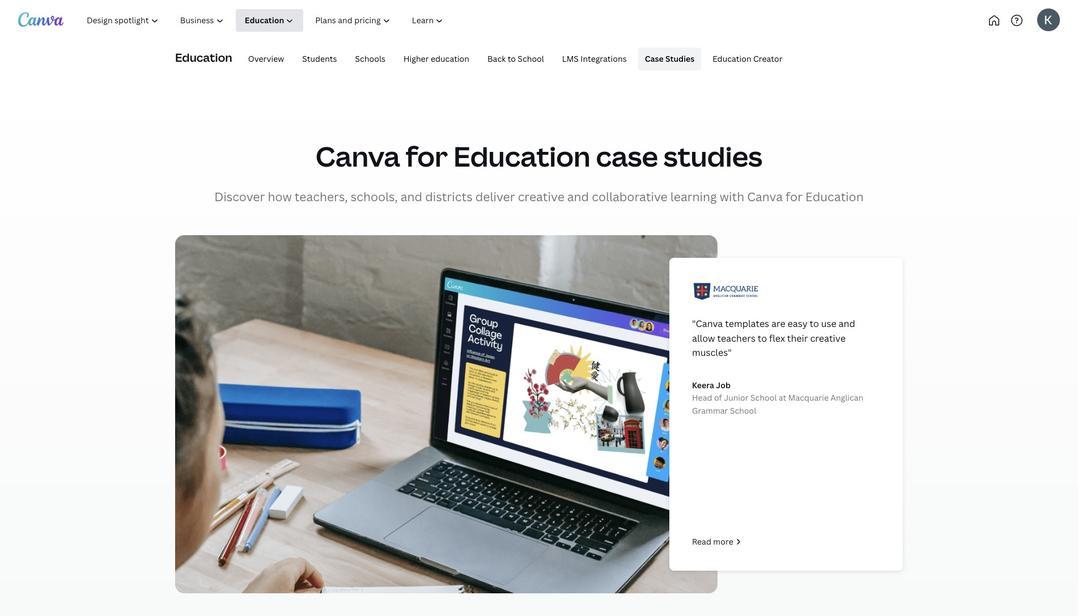 Task type: locate. For each thing, give the bounding box(es) containing it.
1 vertical spatial creative
[[811, 332, 846, 345]]

0 horizontal spatial for
[[406, 138, 448, 175]]

creative down use
[[811, 332, 846, 345]]

2 horizontal spatial and
[[839, 318, 856, 330]]

flex
[[770, 332, 786, 345]]

back
[[488, 53, 506, 64]]

school inside "menu bar"
[[518, 53, 544, 64]]

and
[[401, 189, 423, 205], [568, 189, 590, 205], [839, 318, 856, 330]]

higher
[[404, 53, 429, 64]]

for
[[406, 138, 448, 175], [786, 189, 803, 205]]

lms
[[563, 53, 579, 64]]

easy
[[788, 318, 808, 330]]

overview
[[248, 53, 284, 64]]

2 vertical spatial to
[[758, 332, 768, 345]]

job
[[717, 380, 731, 391]]

keera
[[693, 380, 715, 391]]

1 vertical spatial canva
[[748, 189, 783, 205]]

teachers
[[718, 332, 756, 345]]

1 horizontal spatial to
[[758, 332, 768, 345]]

and left collaborative
[[568, 189, 590, 205]]

case studies
[[645, 53, 695, 64]]

districts
[[426, 189, 473, 205]]

0 vertical spatial canva
[[316, 138, 400, 175]]

studies
[[664, 138, 763, 175]]

read more
[[693, 536, 734, 547]]

case studies link
[[639, 48, 702, 70]]

at
[[779, 393, 787, 404]]

creative down canva for education case studies
[[518, 189, 565, 205]]

read more link
[[693, 536, 881, 549]]

education
[[431, 53, 470, 64]]

education creator link
[[706, 48, 790, 70]]

1 horizontal spatial creative
[[811, 332, 846, 345]]

school left at
[[751, 393, 777, 404]]

overview link
[[241, 48, 291, 70]]

to left use
[[810, 318, 820, 330]]

to
[[508, 53, 516, 64], [810, 318, 820, 330], [758, 332, 768, 345]]

learning
[[671, 189, 717, 205]]

2 horizontal spatial to
[[810, 318, 820, 330]]

1 vertical spatial for
[[786, 189, 803, 205]]

0 horizontal spatial to
[[508, 53, 516, 64]]

"canva
[[693, 318, 723, 330]]

back to school
[[488, 53, 544, 64]]

to right back
[[508, 53, 516, 64]]

keera job head of junior school at macquarie anglican grammar school
[[693, 380, 864, 416]]

and right the schools,
[[401, 189, 423, 205]]

case
[[645, 53, 664, 64]]

school down junior
[[731, 405, 757, 416]]

schools
[[355, 53, 386, 64]]

1 horizontal spatial for
[[786, 189, 803, 205]]

education
[[175, 50, 232, 65], [713, 53, 752, 64], [454, 138, 591, 175], [806, 189, 864, 205]]

and right use
[[839, 318, 856, 330]]

0 horizontal spatial creative
[[518, 189, 565, 205]]

use
[[822, 318, 837, 330]]

school
[[518, 53, 544, 64], [751, 393, 777, 404], [731, 405, 757, 416]]

discover
[[215, 189, 265, 205]]

0 horizontal spatial canva
[[316, 138, 400, 175]]

grammar
[[693, 405, 729, 416]]

higher education link
[[397, 48, 476, 70]]

0 vertical spatial school
[[518, 53, 544, 64]]

canva right with
[[748, 189, 783, 205]]

0 vertical spatial for
[[406, 138, 448, 175]]

creative
[[518, 189, 565, 205], [811, 332, 846, 345]]

school right back
[[518, 53, 544, 64]]

creator
[[754, 53, 783, 64]]

canva
[[316, 138, 400, 175], [748, 189, 783, 205]]

menu bar
[[237, 48, 790, 70]]

canva up the schools,
[[316, 138, 400, 175]]

2 vertical spatial school
[[731, 405, 757, 416]]

to left flex
[[758, 332, 768, 345]]

1 vertical spatial school
[[751, 393, 777, 404]]

how
[[268, 189, 292, 205]]

teachers,
[[295, 189, 348, 205]]

creative inside "canva templates are easy to use and allow teachers to flex their creative muscles"
[[811, 332, 846, 345]]

and inside "canva templates are easy to use and allow teachers to flex their creative muscles"
[[839, 318, 856, 330]]

anglican
[[831, 393, 864, 404]]

menu bar containing overview
[[237, 48, 790, 70]]



Task type: vqa. For each thing, say whether or not it's contained in the screenshot.
Type button
no



Task type: describe. For each thing, give the bounding box(es) containing it.
more
[[714, 536, 734, 547]]

higher education
[[404, 53, 470, 64]]

education creator
[[713, 53, 783, 64]]

0 vertical spatial to
[[508, 53, 516, 64]]

their
[[788, 332, 809, 345]]

1 horizontal spatial and
[[568, 189, 590, 205]]

are
[[772, 318, 786, 330]]

templates
[[726, 318, 770, 330]]

studies
[[666, 53, 695, 64]]

muscles"
[[693, 347, 732, 359]]

of
[[715, 393, 723, 404]]

lms integrations
[[563, 53, 627, 64]]

integrations
[[581, 53, 627, 64]]

students link
[[296, 48, 344, 70]]

0 vertical spatial creative
[[518, 189, 565, 205]]

macquarie
[[789, 393, 829, 404]]

allow
[[693, 332, 716, 345]]

1 horizontal spatial canva
[[748, 189, 783, 205]]

schools,
[[351, 189, 398, 205]]

junior
[[725, 393, 749, 404]]

students
[[302, 53, 337, 64]]

read
[[693, 536, 712, 547]]

1 vertical spatial to
[[810, 318, 820, 330]]

top level navigation element
[[77, 9, 492, 32]]

lms integrations link
[[556, 48, 634, 70]]

collaborative
[[592, 189, 668, 205]]

discover how teachers, schools, and districts deliver creative and collaborative learning with canva for education
[[215, 189, 864, 205]]

deliver
[[476, 189, 515, 205]]

back to school link
[[481, 48, 551, 70]]

schools link
[[349, 48, 393, 70]]

with
[[720, 189, 745, 205]]

canva for education case studies
[[316, 138, 763, 175]]

"canva templates are easy to use and allow teachers to flex their creative muscles"
[[693, 318, 856, 359]]

0 horizontal spatial and
[[401, 189, 423, 205]]

head
[[693, 393, 713, 404]]

case
[[596, 138, 659, 175]]



